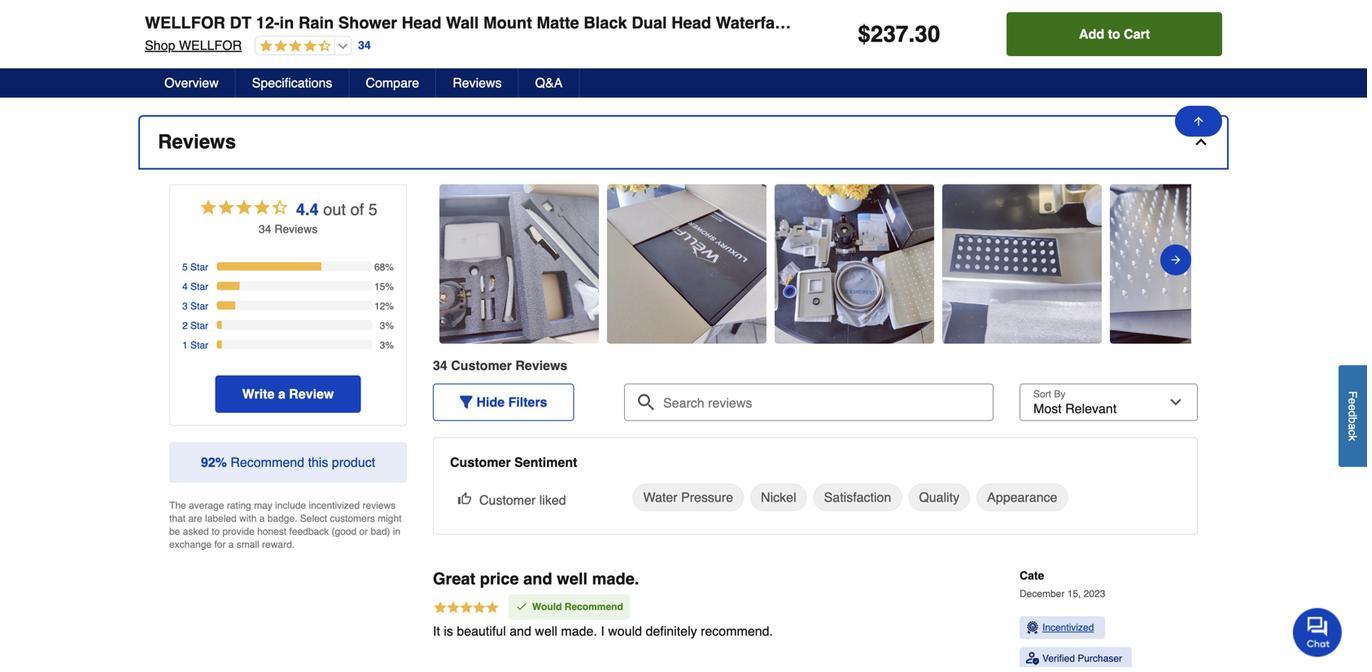 Task type: describe. For each thing, give the bounding box(es) containing it.
star for 1 star
[[190, 340, 208, 351]]

shop
[[145, 38, 175, 53]]

68%
[[374, 262, 394, 273]]

gpm for second 2.5 gpm (9.5 lpm) cell from the right
[[642, 5, 672, 20]]

3% for 2 star
[[380, 320, 394, 332]]

(good
[[332, 526, 357, 538]]

nickel button
[[750, 484, 807, 512]]

k
[[1347, 436, 1360, 441]]

average
[[189, 500, 224, 512]]

black
[[584, 13, 627, 32]]

flow
[[197, 5, 227, 20]]

1 vertical spatial reviews button
[[140, 117, 1227, 168]]

review for 34 customer review s
[[516, 358, 560, 373]]

valve
[[1185, 13, 1226, 32]]

water
[[643, 490, 678, 505]]

review inside 4.4 out of 5 34 review s
[[275, 223, 312, 236]]

i
[[601, 624, 605, 639]]

specifications button
[[236, 68, 350, 98]]

very securely packaged interior. image image
[[440, 256, 599, 272]]

lpm) for first 2.5 gpm (9.5 lpm) cell
[[469, 5, 500, 20]]

a inside button
[[278, 387, 285, 402]]

(9.5 for first 2.5 gpm (9.5 lpm) cell
[[443, 5, 466, 20]]

2.5 for 1st 2.5 gpm (9.5 lpm) cell from right
[[1084, 5, 1102, 20]]

great
[[433, 570, 476, 588]]

0 for fourth 0 cell from left
[[1084, 55, 1091, 70]]

3% for 1 star
[[380, 340, 394, 351]]

feedback
[[289, 526, 329, 538]]

this
[[308, 455, 328, 470]]

gpm for first 2.5 gpm (9.5 lpm) cell
[[410, 5, 440, 20]]

1 vertical spatial and
[[510, 624, 531, 639]]

appearance
[[987, 490, 1058, 505]]

.
[[909, 21, 915, 47]]

4.4
[[296, 200, 319, 219]]

water pressure
[[643, 490, 733, 505]]

reward.
[[262, 539, 295, 551]]

1 horizontal spatial with
[[1032, 13, 1064, 32]]

0 horizontal spatial in
[[280, 13, 294, 32]]

max flow rate (showerhead)
[[168, 5, 349, 20]]

faucet
[[912, 13, 965, 32]]

1
[[182, 340, 188, 351]]

diverter
[[1119, 13, 1180, 32]]

0 vertical spatial of
[[221, 55, 234, 70]]

lpm) for second 2.5 gpm (9.5 lpm) cell from the right
[[701, 5, 732, 20]]

december
[[1020, 588, 1065, 600]]

add to cart
[[1079, 26, 1150, 42]]

star for 2 star
[[190, 320, 208, 332]]

$
[[858, 21, 871, 47]]

star for 4 star
[[190, 281, 208, 293]]

nickel
[[761, 490, 797, 505]]

2.5 for second 2.5 gpm (9.5 lpm) cell from the right
[[620, 5, 638, 20]]

waterfall
[[716, 13, 784, 32]]

product box came inside an external shipment box for extra protection image image
[[607, 256, 767, 272]]

(9.5 for second 2.5 gpm (9.5 lpm) cell from the right
[[675, 5, 698, 20]]

recommend.
[[701, 624, 773, 639]]

write
[[242, 387, 275, 402]]

is
[[444, 624, 453, 639]]

it is beautiful and well made. i would definitely recommend.
[[433, 624, 773, 639]]

be
[[169, 526, 180, 538]]

4 star
[[182, 281, 208, 293]]

included
[[1231, 13, 1298, 32]]

exchange
[[169, 539, 212, 551]]

quality
[[919, 490, 960, 505]]

1 vertical spatial wellfor
[[179, 38, 242, 53]]

satisfaction button
[[814, 484, 902, 512]]

c
[[1347, 430, 1360, 436]]

rate
[[231, 5, 259, 20]]

reviews
[[363, 500, 396, 512]]

0 for 3rd 0 cell
[[852, 55, 859, 70]]

or
[[359, 526, 368, 538]]

a right the for
[[228, 539, 234, 551]]

0 vertical spatial reviews button
[[436, 68, 519, 98]]

2 easy clean nozzles. image image from the left
[[1110, 256, 1270, 272]]

jet
[[313, 55, 332, 70]]

to inside button
[[1108, 26, 1121, 42]]

verified purchaser
[[1043, 653, 1122, 665]]

with inside the average rating may include incentivized reviews that are labeled with a badge. select customers might be asked to provide honest feedback (good or bad) in exchange for a small reward.
[[239, 513, 257, 525]]

checkmark image
[[515, 600, 528, 613]]

incentivised review icon image
[[1026, 621, 1039, 634]]

specifications
[[252, 75, 332, 90]]

overview shot of all the different pieces and materials provided. image image
[[775, 256, 934, 272]]

lpm) for 1st 2.5 gpm (9.5 lpm) cell from right
[[1165, 5, 1196, 20]]

verified purchaser icon image
[[1026, 652, 1039, 665]]

incentivized
[[309, 500, 360, 512]]

shop wellfor
[[145, 38, 242, 53]]

1 horizontal spatial reviews
[[453, 75, 502, 90]]

5 stars image
[[433, 600, 500, 618]]

built-
[[789, 13, 830, 32]]

237
[[871, 21, 909, 47]]

a down the "may" at the bottom
[[259, 513, 265, 525]]

bad)
[[371, 526, 390, 538]]

0 vertical spatial wellfor
[[145, 13, 225, 32]]

1 vertical spatial recommend
[[565, 601, 623, 613]]

overview
[[164, 75, 219, 90]]

arrow right image
[[1170, 250, 1183, 270]]

select
[[300, 513, 327, 525]]

0 vertical spatial made.
[[592, 570, 639, 588]]

that
[[169, 513, 186, 525]]

2 0 cell from the left
[[620, 54, 755, 70]]

1 vertical spatial well
[[535, 624, 558, 639]]

incentivized
[[1043, 622, 1094, 634]]

1 vertical spatial 4.4 stars image
[[199, 197, 290, 221]]

honest
[[257, 526, 287, 538]]

34 inside 4.4 out of 5 34 review s
[[259, 223, 271, 236]]

price
[[480, 570, 519, 588]]

hide
[[477, 395, 505, 410]]

0 vertical spatial customer
[[451, 358, 512, 373]]

s inside 4.4 out of 5 34 review s
[[312, 223, 318, 236]]

1 vertical spatial reviews
[[158, 131, 236, 153]]

q&a button
[[519, 68, 580, 98]]

f e e d b a c k
[[1347, 391, 1360, 441]]

4.4 out of 5 34 review s
[[259, 200, 378, 236]]

2.5 for first 2.5 gpm (9.5 lpm) cell
[[388, 5, 406, 20]]

a inside button
[[1347, 424, 1360, 430]]

max
[[168, 5, 194, 20]]

1 easy clean nozzles. image image from the left
[[943, 256, 1102, 272]]

cate
[[1020, 569, 1045, 582]]

f
[[1347, 391, 1360, 398]]

q&a
[[535, 75, 563, 90]]

water pressure button
[[633, 484, 744, 512]]

rain
[[299, 13, 334, 32]]

(9.5 for 1st 2.5 gpm (9.5 lpm) cell from right
[[1139, 5, 1162, 20]]

30
[[915, 21, 940, 47]]

wellfor dt 12-in rain shower head wall mount matte black dual head waterfall built-in shower faucet system with 2-way diverter valve included
[[145, 13, 1298, 32]]

write a review
[[242, 387, 334, 402]]



Task type: locate. For each thing, give the bounding box(es) containing it.
body
[[237, 55, 270, 70]]

0 cell
[[388, 54, 523, 70], [620, 54, 755, 70], [852, 54, 986, 70], [1084, 54, 1218, 70]]

customer up hide on the bottom left
[[451, 358, 512, 373]]

1 2.5 from the left
[[388, 5, 406, 20]]

4 0 cell from the left
[[1084, 54, 1218, 70]]

0 horizontal spatial 5
[[182, 262, 188, 273]]

4.4 stars image left 4.4
[[199, 197, 290, 221]]

e up "d"
[[1347, 398, 1360, 405]]

0 horizontal spatial 2.5
[[388, 5, 406, 20]]

4.4 stars image
[[256, 39, 331, 54], [199, 197, 290, 221]]

3 gpm from the left
[[1106, 5, 1136, 20]]

filters
[[508, 395, 547, 410]]

0 horizontal spatial 34
[[259, 223, 271, 236]]

0 horizontal spatial with
[[239, 513, 257, 525]]

cate december 15, 2023
[[1020, 569, 1106, 600]]

1 vertical spatial with
[[239, 513, 257, 525]]

shower left .
[[849, 13, 908, 32]]

(9.5 left mount
[[443, 5, 466, 20]]

3%
[[380, 320, 394, 332], [380, 340, 394, 351]]

0 horizontal spatial gpm
[[410, 5, 440, 20]]

0 horizontal spatial recommend
[[231, 455, 304, 470]]

2 horizontal spatial 2.5 gpm (9.5 lpm) cell
[[1084, 4, 1218, 21]]

of
[[221, 55, 234, 70], [350, 200, 364, 219]]

star right 1
[[190, 340, 208, 351]]

recommend
[[231, 455, 304, 470], [565, 601, 623, 613]]

2 vertical spatial review
[[289, 387, 334, 402]]

(showerhead)
[[263, 5, 349, 20]]

1 horizontal spatial recommend
[[565, 601, 623, 613]]

0 vertical spatial 5
[[369, 200, 378, 219]]

filter image
[[460, 396, 473, 409]]

s
[[312, 223, 318, 236], [560, 358, 568, 373]]

would
[[532, 601, 562, 613]]

s up hide filters button
[[560, 358, 568, 373]]

2 (9.5 from the left
[[675, 5, 698, 20]]

92
[[201, 455, 215, 470]]

34 customer review s
[[433, 358, 568, 373]]

0 horizontal spatial to
[[212, 526, 220, 538]]

quality button
[[909, 484, 970, 512]]

reviews down overview button
[[158, 131, 236, 153]]

3 2.5 gpm (9.5 lpm) from the left
[[1084, 5, 1196, 20]]

0 vertical spatial 3%
[[380, 320, 394, 332]]

well down would
[[535, 624, 558, 639]]

2 3% from the top
[[380, 340, 394, 351]]

0 horizontal spatial 2.5 gpm (9.5 lpm)
[[388, 5, 500, 20]]

labeled
[[205, 513, 237, 525]]

0
[[388, 55, 395, 70], [620, 55, 627, 70], [852, 55, 859, 70], [1084, 55, 1091, 70]]

number
[[168, 55, 218, 70]]

1 horizontal spatial in
[[393, 526, 401, 538]]

4 star from the top
[[190, 320, 208, 332]]

3 2.5 from the left
[[1084, 5, 1102, 20]]

overview button
[[148, 68, 236, 98]]

reviews button
[[436, 68, 519, 98], [140, 117, 1227, 168]]

review right write
[[289, 387, 334, 402]]

head
[[402, 13, 442, 32], [672, 13, 711, 32]]

to right add in the right top of the page
[[1108, 26, 1121, 42]]

3 lpm) from the left
[[1165, 5, 1196, 20]]

star right 4
[[190, 281, 208, 293]]

1 e from the top
[[1347, 398, 1360, 405]]

0 cell down .
[[852, 54, 986, 70]]

recommend up the "may" at the bottom
[[231, 455, 304, 470]]

star for 5 star
[[190, 262, 208, 273]]

way
[[1083, 13, 1114, 32]]

1 star
[[182, 340, 208, 351]]

0 horizontal spatial head
[[402, 13, 442, 32]]

4.4 stars image up spray
[[256, 39, 331, 54]]

1 shower from the left
[[338, 13, 397, 32]]

1 gpm from the left
[[410, 5, 440, 20]]

34 for 34
[[358, 39, 371, 52]]

1 2.5 gpm (9.5 lpm) from the left
[[388, 5, 500, 20]]

hide filters button
[[433, 384, 574, 421]]

star right 2
[[190, 320, 208, 332]]

add to cart button
[[1007, 12, 1223, 56]]

2.5 right matte
[[620, 5, 638, 20]]

(9.5 up cart
[[1139, 5, 1162, 20]]

(9.5 right the "dual"
[[675, 5, 698, 20]]

0 vertical spatial and
[[523, 570, 552, 588]]

2 e from the top
[[1347, 405, 1360, 411]]

gpm left the wall
[[410, 5, 440, 20]]

1 vertical spatial 5
[[182, 262, 188, 273]]

small
[[237, 539, 259, 551]]

and up would
[[523, 570, 552, 588]]

1 horizontal spatial lpm)
[[701, 5, 732, 20]]

2.5 gpm (9.5 lpm) cell
[[388, 4, 523, 21], [620, 4, 755, 21], [1084, 4, 1218, 21]]

are
[[188, 513, 202, 525]]

might
[[378, 513, 402, 525]]

include
[[275, 500, 306, 512]]

the average rating may include incentivized reviews that are labeled with a badge. select customers might be asked to provide honest feedback (good or bad) in exchange for a small reward.
[[169, 500, 402, 551]]

1 horizontal spatial of
[[350, 200, 364, 219]]

s down 4.4
[[312, 223, 318, 236]]

customer
[[451, 358, 512, 373], [450, 455, 511, 470], [479, 493, 536, 508]]

0 horizontal spatial reviews
[[158, 131, 236, 153]]

in inside the average rating may include incentivized reviews that are labeled with a badge. select customers might be asked to provide honest feedback (good or bad) in exchange for a small reward.
[[393, 526, 401, 538]]

1 vertical spatial s
[[560, 358, 568, 373]]

%
[[215, 455, 227, 470]]

5 star
[[182, 262, 208, 273]]

it
[[433, 624, 440, 639]]

5 right out
[[369, 200, 378, 219]]

star up 4 star
[[190, 262, 208, 273]]

2 star from the top
[[190, 281, 208, 293]]

beautiful
[[457, 624, 506, 639]]

1 lpm) from the left
[[469, 5, 500, 20]]

sentiment
[[515, 455, 577, 470]]

of left "body"
[[221, 55, 234, 70]]

thumb up image
[[458, 492, 471, 505]]

and down checkmark image
[[510, 624, 531, 639]]

0 vertical spatial s
[[312, 223, 318, 236]]

the
[[169, 500, 186, 512]]

1 horizontal spatial to
[[1108, 26, 1121, 42]]

3 2.5 gpm (9.5 lpm) cell from the left
[[1084, 4, 1218, 21]]

0 vertical spatial in
[[280, 13, 294, 32]]

5 inside 4.4 out of 5 34 review s
[[369, 200, 378, 219]]

2 horizontal spatial gpm
[[1106, 5, 1136, 20]]

1 0 from the left
[[388, 55, 395, 70]]

3 0 cell from the left
[[852, 54, 986, 70]]

3
[[182, 301, 188, 312]]

dt
[[230, 13, 252, 32]]

to inside the average rating may include incentivized reviews that are labeled with a badge. select customers might be asked to provide honest feedback (good or bad) in exchange for a small reward.
[[212, 526, 220, 538]]

badge.
[[268, 513, 297, 525]]

2 horizontal spatial (9.5
[[1139, 5, 1162, 20]]

2 vertical spatial customer
[[479, 493, 536, 508]]

2.5 left the wall
[[388, 5, 406, 20]]

2
[[182, 320, 188, 332]]

write a review button
[[215, 376, 361, 413]]

1 horizontal spatial 2.5 gpm (9.5 lpm) cell
[[620, 4, 755, 21]]

2 2.5 gpm (9.5 lpm) from the left
[[620, 5, 732, 20]]

in left the rain
[[280, 13, 294, 32]]

to up the for
[[212, 526, 220, 538]]

wellfor up shop wellfor
[[145, 13, 225, 32]]

gpm up add to cart
[[1106, 5, 1136, 20]]

f e e d b a c k button
[[1339, 365, 1367, 467]]

and
[[523, 570, 552, 588], [510, 624, 531, 639]]

customer down customer sentiment
[[479, 493, 536, 508]]

12-
[[256, 13, 280, 32]]

4
[[182, 281, 188, 293]]

wellfor up number
[[179, 38, 242, 53]]

0 down black
[[620, 55, 627, 70]]

arrow up image
[[1192, 115, 1205, 128]]

customer liked
[[479, 493, 566, 508]]

cart
[[1124, 26, 1150, 42]]

34
[[358, 39, 371, 52], [259, 223, 271, 236], [433, 358, 447, 373]]

head left the wall
[[402, 13, 442, 32]]

star right 3
[[190, 301, 208, 312]]

1 horizontal spatial shower
[[849, 13, 908, 32]]

0 horizontal spatial shower
[[338, 13, 397, 32]]

customer for customer sentiment
[[450, 455, 511, 470]]

hide filters
[[477, 395, 547, 410]]

3 0 from the left
[[852, 55, 859, 70]]

3 star
[[182, 301, 208, 312]]

customer for customer liked
[[479, 493, 536, 508]]

1 star from the top
[[190, 262, 208, 273]]

2 2.5 from the left
[[620, 5, 638, 20]]

1 head from the left
[[402, 13, 442, 32]]

spray
[[273, 55, 310, 70]]

1 horizontal spatial easy clean nozzles. image image
[[1110, 256, 1270, 272]]

0 vertical spatial to
[[1108, 26, 1121, 42]]

compare
[[366, 75, 419, 90]]

reviews down the wall
[[453, 75, 502, 90]]

add
[[1079, 26, 1105, 42]]

customers
[[330, 513, 375, 525]]

2 gpm from the left
[[642, 5, 672, 20]]

star
[[190, 262, 208, 273], [190, 281, 208, 293], [190, 301, 208, 312], [190, 320, 208, 332], [190, 340, 208, 351]]

satisfaction
[[824, 490, 892, 505]]

0 vertical spatial reviews
[[453, 75, 502, 90]]

1 horizontal spatial s
[[560, 358, 568, 373]]

2 shower from the left
[[849, 13, 908, 32]]

0 horizontal spatial 2.5 gpm (9.5 lpm) cell
[[388, 4, 523, 21]]

1 horizontal spatial (9.5
[[675, 5, 698, 20]]

0 for third 0 cell from the right
[[620, 55, 627, 70]]

star for 3 star
[[190, 301, 208, 312]]

review
[[275, 223, 312, 236], [516, 358, 560, 373], [289, 387, 334, 402]]

head right the "dual"
[[672, 13, 711, 32]]

1 horizontal spatial 5
[[369, 200, 378, 219]]

in down might
[[393, 526, 401, 538]]

Search reviews text field
[[631, 384, 987, 411]]

0 up compare
[[388, 55, 395, 70]]

1 horizontal spatial head
[[672, 13, 711, 32]]

patterns
[[336, 55, 388, 70]]

customer up thumb up image
[[450, 455, 511, 470]]

0 vertical spatial review
[[275, 223, 312, 236]]

0 cell down cart
[[1084, 54, 1218, 70]]

d
[[1347, 411, 1360, 417]]

15%
[[374, 281, 394, 293]]

0 cell down wellfor dt 12-in rain shower head wall mount matte black dual head waterfall built-in shower faucet system with 2-way diverter valve included
[[620, 54, 755, 70]]

0 vertical spatial 34
[[358, 39, 371, 52]]

1 horizontal spatial 2.5
[[620, 5, 638, 20]]

well up would recommend
[[557, 570, 588, 588]]

system
[[969, 13, 1027, 32]]

1 horizontal spatial 2.5 gpm (9.5 lpm)
[[620, 5, 732, 20]]

of inside 4.4 out of 5 34 review s
[[350, 200, 364, 219]]

0 horizontal spatial lpm)
[[469, 5, 500, 20]]

1 horizontal spatial 34
[[358, 39, 371, 52]]

0 down $
[[852, 55, 859, 70]]

2.5 right 2-
[[1084, 5, 1102, 20]]

1 vertical spatial 3%
[[380, 340, 394, 351]]

0 horizontal spatial of
[[221, 55, 234, 70]]

mount
[[483, 13, 532, 32]]

1 2.5 gpm (9.5 lpm) cell from the left
[[388, 4, 523, 21]]

1 (9.5 from the left
[[443, 5, 466, 20]]

compare button
[[350, 68, 436, 98]]

1 horizontal spatial gpm
[[642, 5, 672, 20]]

1 vertical spatial in
[[393, 526, 401, 538]]

for
[[214, 539, 226, 551]]

0 cell down the wall
[[388, 54, 523, 70]]

chat invite button image
[[1293, 608, 1343, 657]]

would
[[608, 624, 642, 639]]

of right out
[[350, 200, 364, 219]]

review down 4.4
[[275, 223, 312, 236]]

2 horizontal spatial 2.5
[[1084, 5, 1102, 20]]

1 vertical spatial customer
[[450, 455, 511, 470]]

0 vertical spatial well
[[557, 570, 588, 588]]

2 0 from the left
[[620, 55, 627, 70]]

3 star from the top
[[190, 301, 208, 312]]

made. up would recommend
[[592, 570, 639, 588]]

2.5 gpm (9.5 lpm) for first 2.5 gpm (9.5 lpm) cell
[[388, 5, 500, 20]]

1 vertical spatial of
[[350, 200, 364, 219]]

1 vertical spatial 34
[[259, 223, 271, 236]]

2 horizontal spatial 34
[[433, 358, 447, 373]]

2 head from the left
[[672, 13, 711, 32]]

2 lpm) from the left
[[701, 5, 732, 20]]

a right write
[[278, 387, 285, 402]]

2 horizontal spatial lpm)
[[1165, 5, 1196, 20]]

0 down add in the right top of the page
[[1084, 55, 1091, 70]]

5 up 4
[[182, 262, 188, 273]]

0 horizontal spatial easy clean nozzles. image image
[[943, 256, 1102, 272]]

1 vertical spatial made.
[[561, 624, 597, 639]]

review up the filters
[[516, 358, 560, 373]]

4 0 from the left
[[1084, 55, 1091, 70]]

shower up patterns
[[338, 13, 397, 32]]

definitely
[[646, 624, 697, 639]]

0 vertical spatial 4.4 stars image
[[256, 39, 331, 54]]

3 (9.5 from the left
[[1139, 5, 1162, 20]]

1 3% from the top
[[380, 320, 394, 332]]

asked
[[183, 526, 209, 538]]

0 vertical spatial recommend
[[231, 455, 304, 470]]

customer sentiment
[[450, 455, 577, 470]]

1 vertical spatial to
[[212, 526, 220, 538]]

2 2.5 gpm (9.5 lpm) cell from the left
[[620, 4, 755, 21]]

15,
[[1068, 588, 1081, 600]]

34 for 34 customer review s
[[433, 358, 447, 373]]

92 % recommend this product
[[201, 455, 375, 470]]

gpm right black
[[642, 5, 672, 20]]

in
[[830, 13, 845, 32]]

with down rating
[[239, 513, 257, 525]]

gpm for 1st 2.5 gpm (9.5 lpm) cell from right
[[1106, 5, 1136, 20]]

purchaser
[[1078, 653, 1122, 665]]

made. left i
[[561, 624, 597, 639]]

recommend up i
[[565, 601, 623, 613]]

chevron up image
[[1193, 134, 1209, 150]]

2 vertical spatial 34
[[433, 358, 447, 373]]

in
[[280, 13, 294, 32], [393, 526, 401, 538]]

1 0 cell from the left
[[388, 54, 523, 70]]

pressure
[[681, 490, 733, 505]]

review inside button
[[289, 387, 334, 402]]

2.5 gpm (9.5 lpm) for second 2.5 gpm (9.5 lpm) cell from the right
[[620, 5, 732, 20]]

5 star from the top
[[190, 340, 208, 351]]

0 horizontal spatial s
[[312, 223, 318, 236]]

e up b
[[1347, 405, 1360, 411]]

2.5 gpm (9.5 lpm) for 1st 2.5 gpm (9.5 lpm) cell from right
[[1084, 5, 1196, 20]]

0 horizontal spatial (9.5
[[443, 5, 466, 20]]

reviews
[[453, 75, 502, 90], [158, 131, 236, 153]]

easy clean nozzles. image image
[[943, 256, 1102, 272], [1110, 256, 1270, 272]]

gpm
[[410, 5, 440, 20], [642, 5, 672, 20], [1106, 5, 1136, 20]]

review for write a review
[[289, 387, 334, 402]]

2 horizontal spatial 2.5 gpm (9.5 lpm)
[[1084, 5, 1196, 20]]

a up k
[[1347, 424, 1360, 430]]

with left 2-
[[1032, 13, 1064, 32]]

0 vertical spatial with
[[1032, 13, 1064, 32]]

1 vertical spatial review
[[516, 358, 560, 373]]



Task type: vqa. For each thing, say whether or not it's contained in the screenshot.
of
yes



